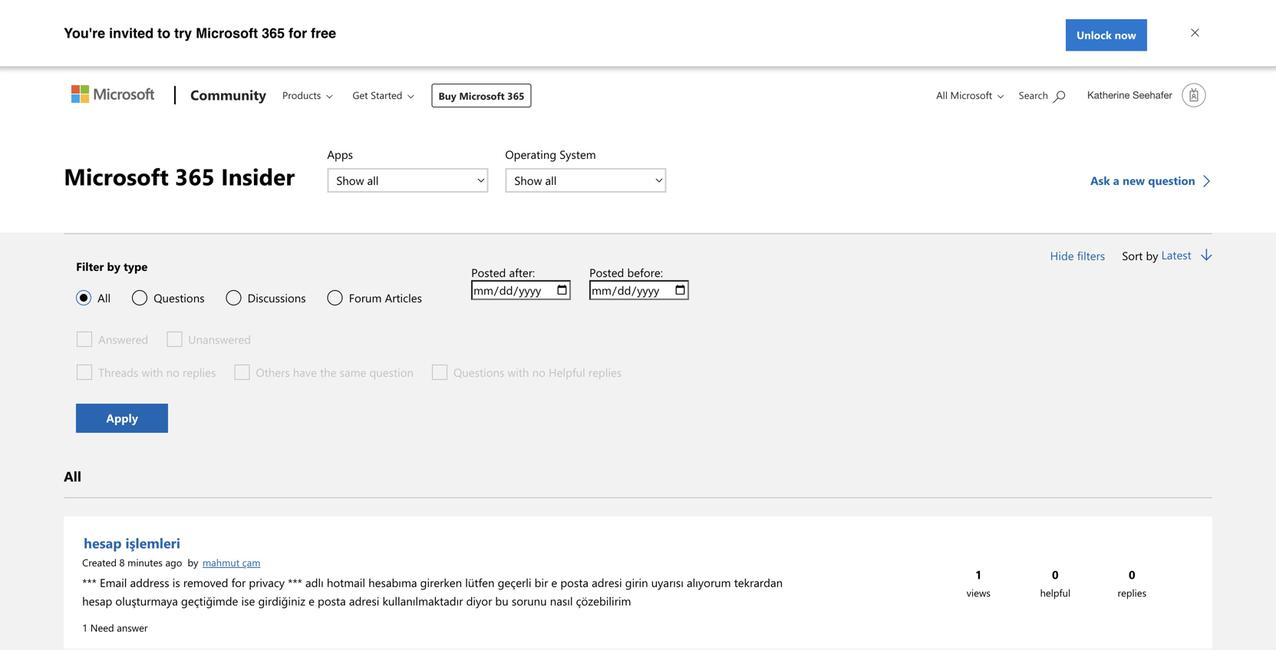 Task type: describe. For each thing, give the bounding box(es) containing it.
have
[[293, 365, 317, 380]]

is
[[173, 575, 180, 590]]

seehafer
[[1133, 89, 1173, 101]]

insider
[[221, 160, 295, 191]]

1 horizontal spatial replies
[[589, 365, 622, 380]]

kullanılmaktadır
[[383, 594, 463, 609]]

questions for questions
[[154, 290, 205, 306]]

1 vertical spatial all
[[98, 290, 111, 306]]

adlı
[[306, 575, 324, 590]]

answer
[[117, 621, 148, 635]]

posted after:
[[471, 265, 535, 280]]

discussions
[[248, 290, 306, 306]]

created
[[82, 556, 117, 569]]

1 for 1 views
[[976, 567, 983, 582]]

latest
[[1162, 247, 1192, 263]]

products button
[[273, 75, 345, 115]]

tekrardan
[[735, 575, 783, 590]]

0 helpful
[[1041, 567, 1071, 600]]

started
[[371, 88, 403, 102]]

çözebilirim
[[576, 594, 631, 609]]

girdiğiniz
[[258, 594, 306, 609]]

the
[[320, 365, 337, 380]]

katherine
[[1088, 89, 1131, 101]]

by for sort
[[1147, 248, 1159, 263]]

hide
[[1051, 248, 1075, 263]]

0 horizontal spatial e
[[309, 594, 315, 609]]

same
[[340, 365, 367, 380]]

removed
[[183, 575, 228, 590]]

new
[[1123, 173, 1146, 188]]

8
[[119, 556, 125, 569]]

apply button
[[76, 404, 168, 433]]

privacy
[[249, 575, 285, 590]]

need
[[90, 621, 114, 635]]

questions for questions with no helpful replies
[[454, 365, 505, 380]]

işlemleri
[[126, 534, 180, 552]]

ask
[[1091, 173, 1111, 188]]

0 vertical spatial question
[[1149, 173, 1196, 188]]

invited
[[109, 25, 154, 41]]

unlock
[[1077, 28, 1112, 42]]

0 replies
[[1118, 567, 1147, 600]]

you're
[[64, 25, 105, 41]]

a
[[1114, 173, 1120, 188]]

unlock now link
[[1067, 19, 1148, 51]]

views
[[967, 586, 991, 600]]

Posted before: date field
[[590, 280, 690, 300]]

hesap işlemleri created 8 minutes ago                  by mahmut çam *** email address is removed for privacy *** adlı hotmail hesabıma girerken lütfen geçerli bir e posta adresi girin uyarısı alıyorum tekrardan hesap oluşturmaya geçtiğimde ise girdiğiniz e posta adresi kullanılmaktadır diyor bu sorunu nasıl çözebilirim
[[82, 534, 783, 609]]

2 horizontal spatial replies
[[1118, 586, 1147, 600]]

katherine seehafer
[[1088, 89, 1173, 101]]

0 horizontal spatial adresi
[[349, 594, 380, 609]]

before:
[[628, 265, 663, 280]]

1 horizontal spatial 365
[[262, 25, 285, 41]]

sorunu
[[512, 594, 547, 609]]

unlock now
[[1077, 28, 1137, 42]]

microsoft 365 insider
[[64, 160, 295, 191]]

address
[[130, 575, 169, 590]]

email
[[100, 575, 127, 590]]

0 vertical spatial e
[[552, 575, 558, 590]]

0 helpful element
[[1018, 566, 1095, 602]]

ask a new question link
[[1091, 171, 1213, 190]]

sort
[[1123, 248, 1144, 263]]

threads
[[98, 365, 139, 380]]

apply
[[106, 410, 138, 426]]

0 horizontal spatial replies
[[183, 365, 216, 380]]

sort by
[[1123, 248, 1159, 263]]

sort ascending image
[[1202, 248, 1213, 264]]

0 for 0 replies
[[1129, 567, 1136, 582]]

geçerli
[[498, 575, 532, 590]]

uyarısı
[[652, 575, 684, 590]]

0 vertical spatial posta
[[561, 575, 589, 590]]

0 horizontal spatial 365
[[175, 160, 215, 191]]

lütfen
[[465, 575, 495, 590]]

microsoft inside dropdown button
[[951, 88, 993, 102]]

after:
[[509, 265, 535, 280]]

mahmut
[[203, 556, 240, 569]]

nasıl
[[550, 594, 573, 609]]

1 need answer
[[82, 621, 148, 635]]

hesabıma
[[369, 575, 417, 590]]

others have the same question
[[256, 365, 414, 380]]

get started
[[353, 88, 403, 102]]

threads with no replies
[[98, 365, 216, 380]]



Task type: vqa. For each thing, say whether or not it's contained in the screenshot.
bottom the e
yes



Task type: locate. For each thing, give the bounding box(es) containing it.
0 horizontal spatial for
[[232, 575, 246, 590]]

1 posted from the left
[[471, 265, 506, 280]]

1 no from the left
[[166, 365, 180, 380]]

0 inside 0 helpful
[[1053, 567, 1059, 582]]

0 vertical spatial adresi
[[592, 575, 622, 590]]

by for filter
[[107, 259, 120, 274]]

try
[[174, 25, 192, 41]]

1 horizontal spatial e
[[552, 575, 558, 590]]

0 vertical spatial questions
[[154, 290, 205, 306]]

now
[[1115, 28, 1137, 42]]

articles
[[385, 290, 422, 306]]

to
[[157, 25, 171, 41]]

by up removed
[[188, 556, 198, 569]]

community
[[191, 85, 266, 104]]

for inside hesap işlemleri created 8 minutes ago                  by mahmut çam *** email address is removed for privacy *** adlı hotmail hesabıma girerken lütfen geçerli bir e posta adresi girin uyarısı alıyorum tekrardan hesap oluşturmaya geçtiğimde ise girdiğiniz e posta adresi kullanılmaktadır diyor bu sorunu nasıl çözebilirim
[[232, 575, 246, 590]]

2 vertical spatial 365
[[175, 160, 215, 191]]

by right "sort"
[[1147, 248, 1159, 263]]

hide filters button
[[1049, 246, 1107, 265]]

posta down hotmail
[[318, 594, 346, 609]]

by inside hesap işlemleri created 8 minutes ago                  by mahmut çam *** email address is removed for privacy *** adlı hotmail hesabıma girerken lütfen geçerli bir e posta adresi girin uyarısı alıyorum tekrardan hesap oluşturmaya geçtiğimde ise girdiğiniz e posta adresi kullanılmaktadır diyor bu sorunu nasıl çözebilirim
[[188, 556, 198, 569]]

question right new
[[1149, 173, 1196, 188]]

adresi
[[592, 575, 622, 590], [349, 594, 380, 609]]

you're invited to try microsoft 365 for free
[[64, 25, 336, 41]]

posted left before:
[[590, 265, 625, 280]]

questions with no helpful replies
[[454, 365, 622, 380]]

0 horizontal spatial posted
[[471, 265, 506, 280]]

2 vertical spatial all
[[64, 467, 81, 485]]

e right bir
[[552, 575, 558, 590]]

*** left adli
[[288, 575, 302, 590]]

posted for posted before:
[[590, 265, 625, 280]]

0 horizontal spatial no
[[166, 365, 180, 380]]

1 horizontal spatial with
[[508, 365, 529, 380]]

1 up views
[[976, 567, 983, 582]]

free
[[311, 25, 336, 41]]

1 horizontal spatial ***
[[288, 575, 302, 590]]

for left 'free'
[[289, 25, 307, 41]]

0 horizontal spatial all
[[64, 467, 81, 485]]

1 horizontal spatial for
[[289, 25, 307, 41]]

***
[[82, 575, 97, 590], [288, 575, 302, 590]]

çam
[[242, 556, 261, 569]]

1 horizontal spatial questions
[[454, 365, 505, 380]]

with left 'helpful'
[[508, 365, 529, 380]]

get
[[353, 88, 368, 102]]

1 horizontal spatial 1
[[976, 567, 983, 582]]

ask a new question
[[1091, 173, 1199, 188]]

0 vertical spatial for
[[289, 25, 307, 41]]

1 horizontal spatial no
[[533, 365, 546, 380]]

type
[[124, 259, 148, 274]]

hesap down email
[[82, 594, 112, 609]]

filters
[[1078, 248, 1106, 263]]

posted left after:
[[471, 265, 506, 280]]

microsoft image
[[72, 85, 154, 103]]

forum
[[349, 290, 382, 306]]

mahmut çam link
[[201, 554, 262, 571]]

0 vertical spatial 365
[[262, 25, 285, 41]]

answered
[[98, 332, 148, 347]]

e
[[552, 575, 558, 590], [309, 594, 315, 609]]

1 vertical spatial for
[[232, 575, 246, 590]]

*** down created
[[82, 575, 97, 590]]

community link
[[183, 75, 271, 117]]

filter by type
[[76, 259, 148, 274]]

posted for posted after:
[[471, 265, 506, 280]]

products
[[283, 88, 321, 102]]

0 vertical spatial all
[[937, 88, 948, 102]]

all inside dropdown button
[[937, 88, 948, 102]]

by
[[1147, 248, 1159, 263], [107, 259, 120, 274], [188, 556, 198, 569]]

question
[[1149, 173, 1196, 188], [370, 365, 414, 380]]

1 horizontal spatial 0
[[1129, 567, 1136, 582]]

0 horizontal spatial by
[[107, 259, 120, 274]]

diyor
[[466, 594, 492, 609]]

e down adli
[[309, 594, 315, 609]]

1 horizontal spatial posta
[[561, 575, 589, 590]]

365 left insider
[[175, 160, 215, 191]]

1 vertical spatial 1
[[82, 621, 88, 635]]

adresi down hotmail
[[349, 594, 380, 609]]

adresi up the çözebilirim
[[592, 575, 622, 590]]

all
[[937, 88, 948, 102], [98, 290, 111, 306], [64, 467, 81, 485]]

0 horizontal spatial with
[[142, 365, 163, 380]]

girin
[[626, 575, 648, 590]]

hesap up created
[[84, 534, 122, 552]]

for up ise
[[232, 575, 246, 590]]

all microsoft button
[[925, 75, 1009, 115]]

0 for 0 helpful
[[1053, 567, 1059, 582]]

1 horizontal spatial question
[[1149, 173, 1196, 188]]

oluşturmaya
[[115, 594, 178, 609]]

1 horizontal spatial all
[[98, 290, 111, 306]]

hotmail
[[327, 575, 366, 590]]

1 *** from the left
[[82, 575, 97, 590]]

search button
[[1011, 75, 1074, 113]]

alıyorum
[[687, 575, 731, 590]]

1 vertical spatial 365
[[508, 89, 525, 103]]

0 horizontal spatial posta
[[318, 594, 346, 609]]

search
[[1019, 88, 1049, 102]]

no for replies
[[166, 365, 180, 380]]

with for threads
[[142, 365, 163, 380]]

no right threads
[[166, 365, 180, 380]]

hesap işlemleri link
[[82, 532, 182, 554]]

1 for 1 need answer
[[82, 621, 88, 635]]

with for questions
[[508, 365, 529, 380]]

buy
[[439, 89, 457, 103]]

forum articles
[[349, 290, 422, 306]]

no left 'helpful'
[[533, 365, 546, 380]]

2 *** from the left
[[288, 575, 302, 590]]

system
[[560, 147, 596, 162]]

0 inside 0 replies
[[1129, 567, 1136, 582]]

1 views
[[967, 567, 991, 600]]

katherine seehafer button
[[1079, 77, 1213, 114]]

1 vertical spatial posta
[[318, 594, 346, 609]]

2 posted from the left
[[590, 265, 625, 280]]

with right threads
[[142, 365, 163, 380]]

posted before:
[[590, 265, 663, 280]]

1 inside "1 views"
[[976, 567, 983, 582]]

1 horizontal spatial by
[[188, 556, 198, 569]]

latest button
[[1162, 247, 1198, 263]]

geçtiğimde
[[181, 594, 238, 609]]

2 0 from the left
[[1129, 567, 1136, 582]]

2 horizontal spatial all
[[937, 88, 948, 102]]

1 vertical spatial question
[[370, 365, 414, 380]]

posta
[[561, 575, 589, 590], [318, 594, 346, 609]]

0 vertical spatial hesap
[[84, 534, 122, 552]]

2 with from the left
[[508, 365, 529, 380]]

apps
[[327, 147, 353, 162]]

unanswered
[[188, 332, 251, 347]]

helpful
[[549, 365, 586, 380]]

buy microsoft 365
[[439, 89, 525, 103]]

hide filters
[[1051, 248, 1106, 263]]

no for helpful
[[533, 365, 546, 380]]

1 vertical spatial questions
[[454, 365, 505, 380]]

operating
[[505, 147, 557, 162]]

questions
[[154, 290, 205, 306], [454, 365, 505, 380]]

0
[[1053, 567, 1059, 582], [1129, 567, 1136, 582]]

0 horizontal spatial questions
[[154, 290, 205, 306]]

0 horizontal spatial 1
[[82, 621, 88, 635]]

1 left need
[[82, 621, 88, 635]]

minutes
[[128, 556, 163, 569]]

0 replies element
[[1095, 566, 1172, 602]]

microsoft
[[196, 25, 258, 41], [951, 88, 993, 102], [459, 89, 505, 103], [64, 160, 169, 191]]

get started button
[[343, 75, 426, 115]]

0 horizontal spatial ***
[[82, 575, 97, 590]]

1 vertical spatial hesap
[[82, 594, 112, 609]]

2 no from the left
[[533, 365, 546, 380]]

for
[[289, 25, 307, 41], [232, 575, 246, 590]]

ise
[[241, 594, 255, 609]]

no
[[166, 365, 180, 380], [533, 365, 546, 380]]

question right same
[[370, 365, 414, 380]]

1 with from the left
[[142, 365, 163, 380]]

2 horizontal spatial 365
[[508, 89, 525, 103]]

bu
[[496, 594, 509, 609]]

posted
[[471, 265, 506, 280], [590, 265, 625, 280]]

hesap
[[84, 534, 122, 552], [82, 594, 112, 609]]

others
[[256, 365, 290, 380]]

0 vertical spatial 1
[[976, 567, 983, 582]]

by left type
[[107, 259, 120, 274]]

Posted after: date field
[[471, 280, 571, 300]]

1 vertical spatial e
[[309, 594, 315, 609]]

filter
[[76, 259, 104, 274]]

1 horizontal spatial posted
[[590, 265, 625, 280]]

2 horizontal spatial by
[[1147, 248, 1159, 263]]

1 0 from the left
[[1053, 567, 1059, 582]]

365 up operating
[[508, 89, 525, 103]]

365 left 'free'
[[262, 25, 285, 41]]

operating system
[[505, 147, 596, 162]]

1 vertical spatial adresi
[[349, 594, 380, 609]]

1 horizontal spatial adresi
[[592, 575, 622, 590]]

0 horizontal spatial question
[[370, 365, 414, 380]]

1 views element
[[941, 566, 1018, 602]]

helpful
[[1041, 586, 1071, 600]]

posta up 'nasıl'
[[561, 575, 589, 590]]

0 horizontal spatial 0
[[1053, 567, 1059, 582]]



